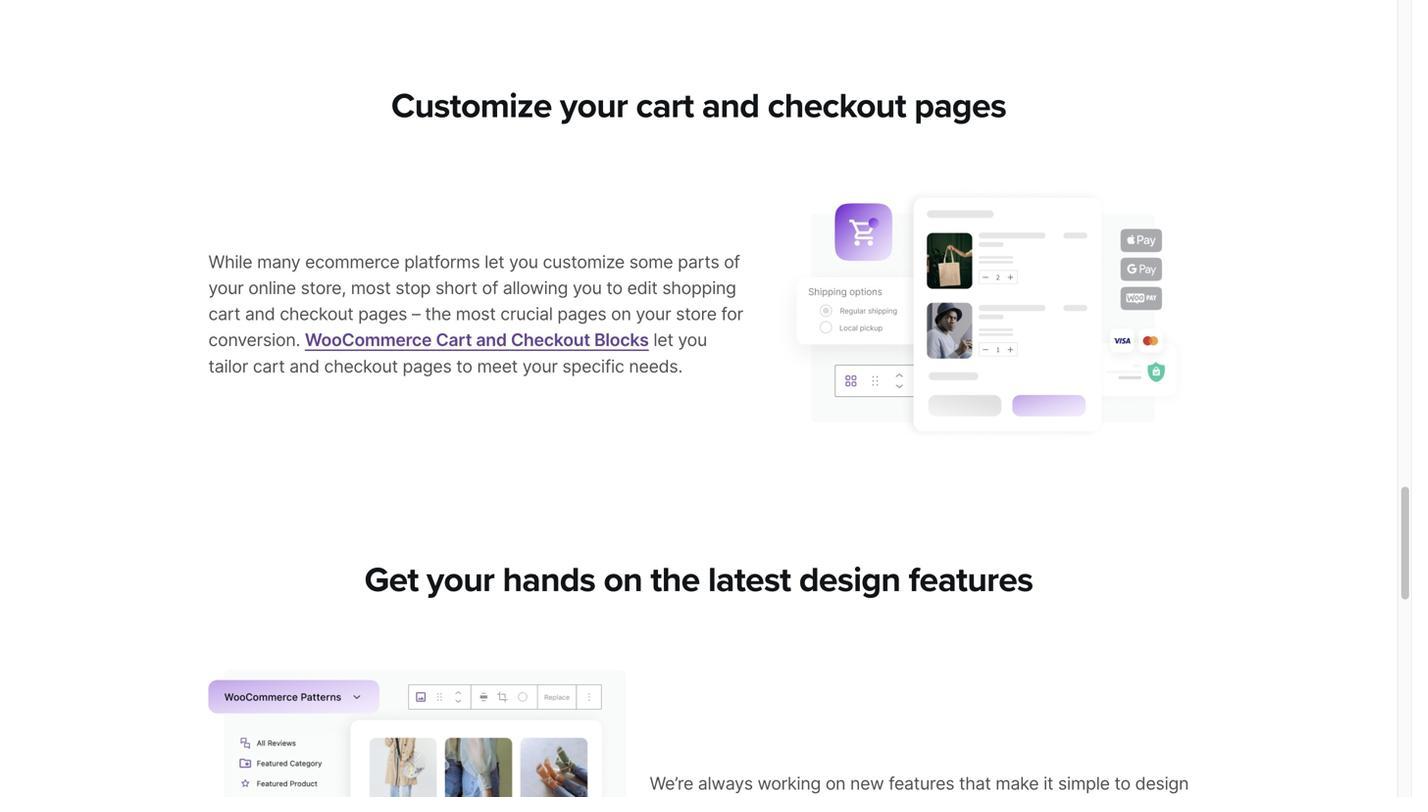 Task type: describe. For each thing, give the bounding box(es) containing it.
1 vertical spatial of
[[482, 278, 498, 299]]

get
[[365, 560, 419, 601]]

features inside we're always working on new features that make it simple to design
[[889, 773, 955, 794]]

latest
[[708, 560, 791, 601]]

ecommerce
[[305, 251, 400, 273]]

some
[[630, 251, 673, 273]]

get your hands on the latest design features
[[365, 560, 1033, 601]]

short
[[436, 278, 477, 299]]

design inside we're always working on new features that make it simple to design
[[1136, 773, 1189, 794]]

we're always working on new features that make it simple to design
[[650, 773, 1189, 798]]

to inside while many ecommerce platforms let you customize some parts of your online store, most stop short of allowing you to edit shopping cart and checkout pages – the most crucial pages on your store for conversion.
[[607, 278, 623, 299]]

pages inside let you tailor cart and checkout pages to meet your specific needs.
[[403, 356, 452, 377]]

working
[[758, 773, 821, 794]]

online
[[248, 278, 296, 299]]

on for hands
[[604, 560, 643, 601]]

that
[[959, 773, 991, 794]]

we're
[[650, 773, 694, 794]]

many
[[257, 251, 301, 273]]

let you tailor cart and checkout pages to meet your specific needs.
[[208, 330, 707, 377]]

platforms
[[404, 251, 480, 273]]

0 vertical spatial most
[[351, 278, 391, 299]]

to inside we're always working on new features that make it simple to design
[[1115, 773, 1131, 794]]

–
[[412, 304, 420, 325]]

0 vertical spatial features
[[909, 560, 1033, 601]]

for
[[722, 304, 744, 325]]

you inside let you tailor cart and checkout pages to meet your specific needs.
[[678, 330, 707, 351]]

checkout
[[511, 330, 590, 351]]

crucial
[[501, 304, 553, 325]]

store
[[676, 304, 717, 325]]

woocommerce cart and checkout blocks
[[305, 330, 649, 351]]

parts
[[678, 251, 720, 273]]

always
[[698, 773, 753, 794]]

0 vertical spatial checkout
[[768, 86, 906, 127]]

on inside while many ecommerce platforms let you customize some parts of your online store, most stop short of allowing you to edit shopping cart and checkout pages – the most crucial pages on your store for conversion.
[[611, 304, 631, 325]]

tailor
[[208, 356, 248, 377]]

on for working
[[826, 773, 846, 794]]

to inside let you tailor cart and checkout pages to meet your specific needs.
[[456, 356, 473, 377]]

your inside let you tailor cart and checkout pages to meet your specific needs.
[[523, 356, 558, 377]]

checkout inside let you tailor cart and checkout pages to meet your specific needs.
[[324, 356, 398, 377]]

while
[[208, 251, 252, 273]]

the inside while many ecommerce platforms let you customize some parts of your online store, most stop short of allowing you to edit shopping cart and checkout pages – the most crucial pages on your store for conversion.
[[425, 304, 451, 325]]

while many ecommerce platforms let you customize some parts of your online store, most stop short of allowing you to edit shopping cart and checkout pages – the most crucial pages on your store for conversion.
[[208, 251, 744, 351]]



Task type: locate. For each thing, give the bounding box(es) containing it.
you down 'store' on the top of the page
[[678, 330, 707, 351]]

the
[[425, 304, 451, 325], [651, 560, 700, 601]]

and inside while many ecommerce platforms let you customize some parts of your online store, most stop short of allowing you to edit shopping cart and checkout pages – the most crucial pages on your store for conversion.
[[245, 304, 275, 325]]

1 horizontal spatial of
[[724, 251, 740, 273]]

woocommerce
[[305, 330, 432, 351]]

0 vertical spatial you
[[509, 251, 538, 273]]

1 vertical spatial most
[[456, 304, 496, 325]]

1 horizontal spatial let
[[654, 330, 674, 351]]

customize your cart and checkout pages
[[391, 86, 1007, 127]]

2 horizontal spatial you
[[678, 330, 707, 351]]

on left 'new'
[[826, 773, 846, 794]]

let
[[485, 251, 505, 273], [654, 330, 674, 351]]

shopping
[[663, 278, 736, 299]]

let inside let you tailor cart and checkout pages to meet your specific needs.
[[654, 330, 674, 351]]

1 horizontal spatial you
[[573, 278, 602, 299]]

0 vertical spatial cart
[[636, 86, 694, 127]]

0 vertical spatial the
[[425, 304, 451, 325]]

stop
[[396, 278, 431, 299]]

1 vertical spatial to
[[456, 356, 473, 377]]

on inside we're always working on new features that make it simple to design
[[826, 773, 846, 794]]

it
[[1044, 773, 1054, 794]]

woocommerce cart and checkout blocks link
[[305, 330, 649, 351]]

most down ecommerce
[[351, 278, 391, 299]]

allowing
[[503, 278, 568, 299]]

to right simple
[[1115, 773, 1131, 794]]

let up allowing at the left
[[485, 251, 505, 273]]

and inside let you tailor cart and checkout pages to meet your specific needs.
[[290, 356, 320, 377]]

pages
[[915, 86, 1007, 127], [358, 304, 407, 325], [558, 304, 607, 325], [403, 356, 452, 377]]

to down cart
[[456, 356, 473, 377]]

0 vertical spatial design
[[799, 560, 901, 601]]

2 vertical spatial cart
[[253, 356, 285, 377]]

0 horizontal spatial of
[[482, 278, 498, 299]]

checkout inside while many ecommerce platforms let you customize some parts of your online store, most stop short of allowing you to edit shopping cart and checkout pages – the most crucial pages on your store for conversion.
[[280, 304, 354, 325]]

customize
[[391, 86, 552, 127]]

cart inside while many ecommerce platforms let you customize some parts of your online store, most stop short of allowing you to edit shopping cart and checkout pages – the most crucial pages on your store for conversion.
[[208, 304, 240, 325]]

conversion.
[[208, 330, 300, 351]]

0 horizontal spatial you
[[509, 251, 538, 273]]

needs.
[[629, 356, 683, 377]]

2 vertical spatial on
[[826, 773, 846, 794]]

you down the customize
[[573, 278, 602, 299]]

design
[[799, 560, 901, 601], [1136, 773, 1189, 794]]

1 horizontal spatial to
[[607, 278, 623, 299]]

2 vertical spatial you
[[678, 330, 707, 351]]

2 vertical spatial checkout
[[324, 356, 398, 377]]

1 vertical spatial design
[[1136, 773, 1189, 794]]

most
[[351, 278, 391, 299], [456, 304, 496, 325]]

of right parts
[[724, 251, 740, 273]]

store,
[[301, 278, 346, 299]]

hands
[[503, 560, 596, 601]]

cart inside let you tailor cart and checkout pages to meet your specific needs.
[[253, 356, 285, 377]]

new
[[851, 773, 884, 794]]

2 vertical spatial to
[[1115, 773, 1131, 794]]

to left edit
[[607, 278, 623, 299]]

meet
[[477, 356, 518, 377]]

2 horizontal spatial to
[[1115, 773, 1131, 794]]

0 horizontal spatial to
[[456, 356, 473, 377]]

1 horizontal spatial cart
[[253, 356, 285, 377]]

of right short
[[482, 278, 498, 299]]

the right –
[[425, 304, 451, 325]]

0 horizontal spatial the
[[425, 304, 451, 325]]

you up allowing at the left
[[509, 251, 538, 273]]

simple
[[1058, 773, 1110, 794]]

2 horizontal spatial cart
[[636, 86, 694, 127]]

most up "woocommerce cart and checkout blocks"
[[456, 304, 496, 325]]

1 vertical spatial cart
[[208, 304, 240, 325]]

1 horizontal spatial the
[[651, 560, 700, 601]]

cart
[[436, 330, 472, 351]]

you
[[509, 251, 538, 273], [573, 278, 602, 299], [678, 330, 707, 351]]

and
[[702, 86, 760, 127], [245, 304, 275, 325], [476, 330, 507, 351], [290, 356, 320, 377]]

edit
[[627, 278, 658, 299]]

let up needs.
[[654, 330, 674, 351]]

1 horizontal spatial design
[[1136, 773, 1189, 794]]

0 horizontal spatial most
[[351, 278, 391, 299]]

the left latest
[[651, 560, 700, 601]]

to
[[607, 278, 623, 299], [456, 356, 473, 377], [1115, 773, 1131, 794]]

1 horizontal spatial most
[[456, 304, 496, 325]]

let inside while many ecommerce platforms let you customize some parts of your online store, most stop short of allowing you to edit shopping cart and checkout pages – the most crucial pages on your store for conversion.
[[485, 251, 505, 273]]

1 vertical spatial features
[[889, 773, 955, 794]]

on up blocks
[[611, 304, 631, 325]]

customize
[[543, 251, 625, 273]]

make
[[996, 773, 1039, 794]]

features
[[909, 560, 1033, 601], [889, 773, 955, 794]]

1 vertical spatial let
[[654, 330, 674, 351]]

of
[[724, 251, 740, 273], [482, 278, 498, 299]]

0 vertical spatial to
[[607, 278, 623, 299]]

0 horizontal spatial cart
[[208, 304, 240, 325]]

0 horizontal spatial let
[[485, 251, 505, 273]]

on right the hands on the left of page
[[604, 560, 643, 601]]

0 horizontal spatial design
[[799, 560, 901, 601]]

cart
[[636, 86, 694, 127], [208, 304, 240, 325], [253, 356, 285, 377]]

0 vertical spatial on
[[611, 304, 631, 325]]

1 vertical spatial on
[[604, 560, 643, 601]]

blocks
[[594, 330, 649, 351]]

0 vertical spatial let
[[485, 251, 505, 273]]

0 vertical spatial of
[[724, 251, 740, 273]]

on
[[611, 304, 631, 325], [604, 560, 643, 601], [826, 773, 846, 794]]

1 vertical spatial checkout
[[280, 304, 354, 325]]

1 vertical spatial you
[[573, 278, 602, 299]]

your
[[560, 86, 628, 127], [208, 278, 244, 299], [636, 304, 671, 325], [523, 356, 558, 377], [427, 560, 495, 601]]

specific
[[563, 356, 625, 377]]

1 vertical spatial the
[[651, 560, 700, 601]]

checkout
[[768, 86, 906, 127], [280, 304, 354, 325], [324, 356, 398, 377]]



Task type: vqa. For each thing, say whether or not it's contained in the screenshot.
leftmost design
yes



